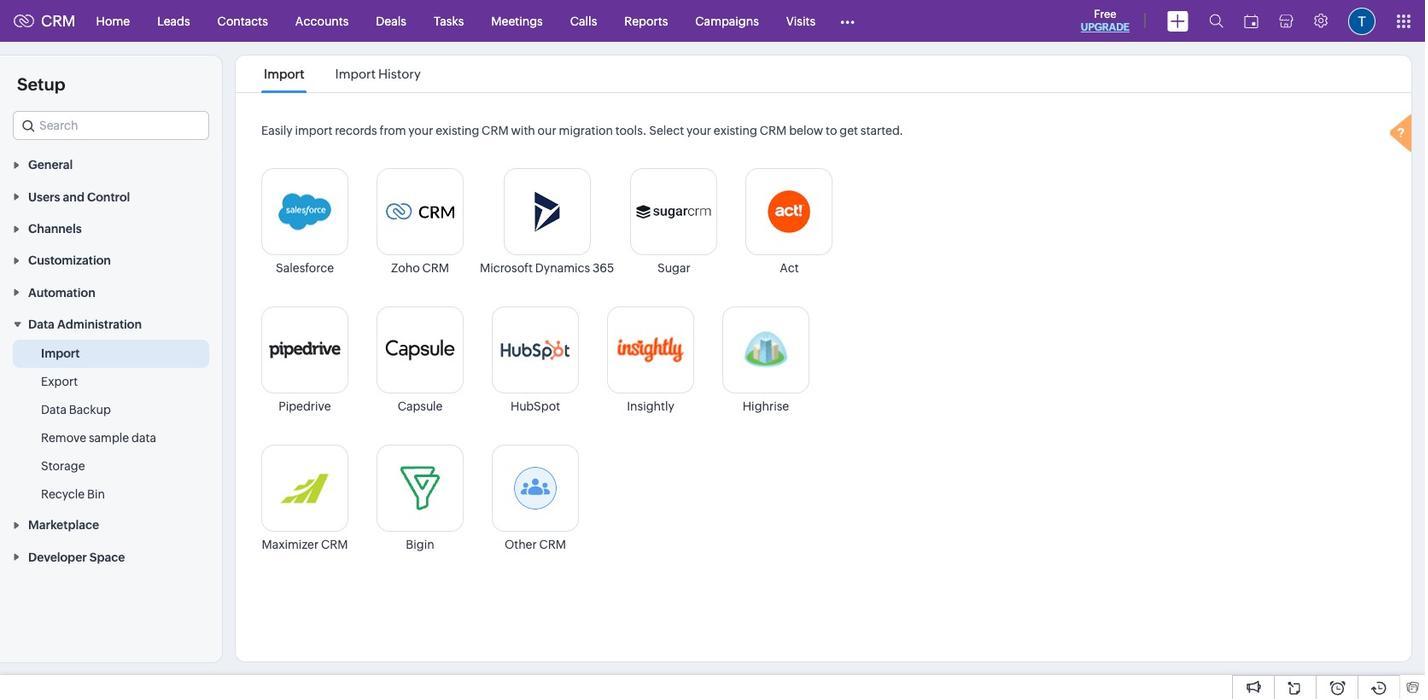 Task type: locate. For each thing, give the bounding box(es) containing it.
import history
[[335, 67, 421, 81]]

campaigns
[[695, 14, 759, 28]]

existing right from
[[436, 124, 479, 137]]

search element
[[1199, 0, 1234, 42]]

accounts link
[[282, 0, 362, 41]]

import link for the "export" "link"
[[41, 345, 80, 362]]

profile element
[[1338, 0, 1386, 41]]

import up export
[[41, 347, 80, 360]]

free upgrade
[[1081, 8, 1130, 33]]

0 horizontal spatial import link
[[41, 345, 80, 362]]

import up easily
[[264, 67, 304, 81]]

control
[[87, 190, 130, 204]]

0 vertical spatial data
[[28, 318, 55, 331]]

maximizer
[[262, 538, 319, 552]]

started.
[[861, 124, 903, 137]]

0 horizontal spatial existing
[[436, 124, 479, 137]]

tasks link
[[420, 0, 478, 41]]

data inside 'region'
[[41, 403, 67, 417]]

reports link
[[611, 0, 682, 41]]

profile image
[[1348, 7, 1376, 35]]

crm left below
[[760, 124, 787, 137]]

records
[[335, 124, 377, 137]]

0 horizontal spatial your
[[408, 124, 433, 137]]

None field
[[13, 111, 209, 140]]

crm left "with" on the left of the page
[[482, 124, 509, 137]]

marketplace button
[[0, 509, 222, 541]]

data
[[28, 318, 55, 331], [41, 403, 67, 417]]

channels
[[28, 222, 82, 236]]

2 existing from the left
[[714, 124, 757, 137]]

accounts
[[295, 14, 349, 28]]

home
[[96, 14, 130, 28]]

data administration button
[[0, 308, 222, 340]]

import link for import history link
[[261, 67, 307, 81]]

Other Modules field
[[829, 7, 866, 35]]

calls link
[[556, 0, 611, 41]]

from
[[380, 124, 406, 137]]

with
[[511, 124, 535, 137]]

backup
[[69, 403, 111, 417]]

setup
[[17, 74, 65, 94]]

users and control button
[[0, 180, 222, 212]]

remove sample data
[[41, 431, 156, 445]]

campaigns link
[[682, 0, 773, 41]]

list containing import
[[248, 56, 436, 92]]

customization button
[[0, 244, 222, 276]]

your right select
[[686, 124, 711, 137]]

1 vertical spatial data
[[41, 403, 67, 417]]

automation button
[[0, 276, 222, 308]]

1 vertical spatial import link
[[41, 345, 80, 362]]

crm
[[41, 12, 76, 30], [482, 124, 509, 137], [760, 124, 787, 137], [422, 261, 449, 275], [321, 538, 348, 552], [539, 538, 566, 552]]

data down automation
[[28, 318, 55, 331]]

export link
[[41, 373, 78, 390]]

1 horizontal spatial import link
[[261, 67, 307, 81]]

crm link
[[14, 12, 76, 30]]

data backup link
[[41, 401, 111, 418]]

import link up easily
[[261, 67, 307, 81]]

2 your from the left
[[686, 124, 711, 137]]

contacts
[[217, 14, 268, 28]]

2 horizontal spatial import
[[335, 67, 376, 81]]

other
[[505, 538, 537, 552]]

import
[[264, 67, 304, 81], [335, 67, 376, 81], [41, 347, 80, 360]]

data down the "export" "link"
[[41, 403, 67, 417]]

to
[[826, 124, 837, 137]]

list
[[248, 56, 436, 92]]

existing right select
[[714, 124, 757, 137]]

your right from
[[408, 124, 433, 137]]

select
[[649, 124, 684, 137]]

1 existing from the left
[[436, 124, 479, 137]]

0 vertical spatial import link
[[261, 67, 307, 81]]

import link
[[261, 67, 307, 81], [41, 345, 80, 362]]

other crm
[[505, 538, 566, 552]]

1 horizontal spatial existing
[[714, 124, 757, 137]]

bigin
[[406, 538, 434, 552]]

dynamics
[[535, 261, 590, 275]]

data
[[132, 431, 156, 445]]

import left history
[[335, 67, 376, 81]]

1 horizontal spatial your
[[686, 124, 711, 137]]

365
[[593, 261, 614, 275]]

act
[[780, 261, 799, 275]]

general
[[28, 158, 73, 172]]

data administration
[[28, 318, 142, 331]]

calls
[[570, 14, 597, 28]]

import link up export
[[41, 345, 80, 362]]

data inside dropdown button
[[28, 318, 55, 331]]

storage
[[41, 459, 85, 473]]

developer
[[28, 551, 87, 564]]

your
[[408, 124, 433, 137], [686, 124, 711, 137]]

storage link
[[41, 458, 85, 475]]

existing
[[436, 124, 479, 137], [714, 124, 757, 137]]

marketplace
[[28, 519, 99, 532]]

pipedrive
[[279, 400, 331, 413]]

deals
[[376, 14, 406, 28]]

zoho
[[391, 261, 420, 275]]

0 horizontal spatial import
[[41, 347, 80, 360]]



Task type: vqa. For each thing, say whether or not it's contained in the screenshot.
Marketplace dropdown button
yes



Task type: describe. For each thing, give the bounding box(es) containing it.
our
[[538, 124, 556, 137]]

hubspot
[[511, 400, 560, 413]]

recycle bin
[[41, 488, 105, 501]]

meetings link
[[478, 0, 556, 41]]

bin
[[87, 488, 105, 501]]

Search text field
[[14, 112, 208, 139]]

developer space
[[28, 551, 125, 564]]

data for data administration
[[28, 318, 55, 331]]

reports
[[624, 14, 668, 28]]

customization
[[28, 254, 111, 268]]

calendar image
[[1244, 14, 1259, 28]]

space
[[90, 551, 125, 564]]

highrise
[[743, 400, 789, 413]]

microsoft dynamics 365
[[480, 261, 614, 275]]

history
[[378, 67, 421, 81]]

salesforce
[[276, 261, 334, 275]]

visits link
[[773, 0, 829, 41]]

channels button
[[0, 212, 222, 244]]

sugar
[[658, 261, 691, 275]]

crm right zoho
[[422, 261, 449, 275]]

deals link
[[362, 0, 420, 41]]

data administration region
[[0, 340, 222, 509]]

zoho crm
[[391, 261, 449, 275]]

administration
[[57, 318, 142, 331]]

sample
[[89, 431, 129, 445]]

developer space button
[[0, 541, 222, 573]]

leads link
[[144, 0, 204, 41]]

import history link
[[333, 67, 423, 81]]

upgrade
[[1081, 21, 1130, 33]]

get
[[840, 124, 858, 137]]

create menu image
[[1167, 11, 1189, 31]]

easily import records from your existing crm with our migration tools. select your existing crm below to get started.
[[261, 124, 903, 137]]

below
[[789, 124, 823, 137]]

crm right other
[[539, 538, 566, 552]]

free
[[1094, 8, 1116, 20]]

home link
[[82, 0, 144, 41]]

visits
[[786, 14, 815, 28]]

contacts link
[[204, 0, 282, 41]]

data for data backup
[[41, 403, 67, 417]]

import
[[295, 124, 332, 137]]

leads
[[157, 14, 190, 28]]

users
[[28, 190, 60, 204]]

help image
[[1386, 112, 1420, 158]]

1 horizontal spatial import
[[264, 67, 304, 81]]

crm right maximizer
[[321, 538, 348, 552]]

general button
[[0, 149, 222, 180]]

remove sample data link
[[41, 430, 156, 447]]

recycle bin link
[[41, 486, 105, 503]]

easily
[[261, 124, 293, 137]]

microsoft
[[480, 261, 533, 275]]

maximizer crm
[[262, 538, 348, 552]]

insightly
[[627, 400, 674, 413]]

remove
[[41, 431, 86, 445]]

recycle
[[41, 488, 85, 501]]

tasks
[[434, 14, 464, 28]]

1 your from the left
[[408, 124, 433, 137]]

export
[[41, 375, 78, 389]]

meetings
[[491, 14, 543, 28]]

tools.
[[615, 124, 647, 137]]

users and control
[[28, 190, 130, 204]]

import inside data administration 'region'
[[41, 347, 80, 360]]

automation
[[28, 286, 95, 299]]

migration
[[559, 124, 613, 137]]

crm left 'home'
[[41, 12, 76, 30]]

capsule
[[398, 400, 443, 413]]

create menu element
[[1157, 0, 1199, 41]]

data backup
[[41, 403, 111, 417]]

and
[[63, 190, 84, 204]]

search image
[[1209, 14, 1224, 28]]



